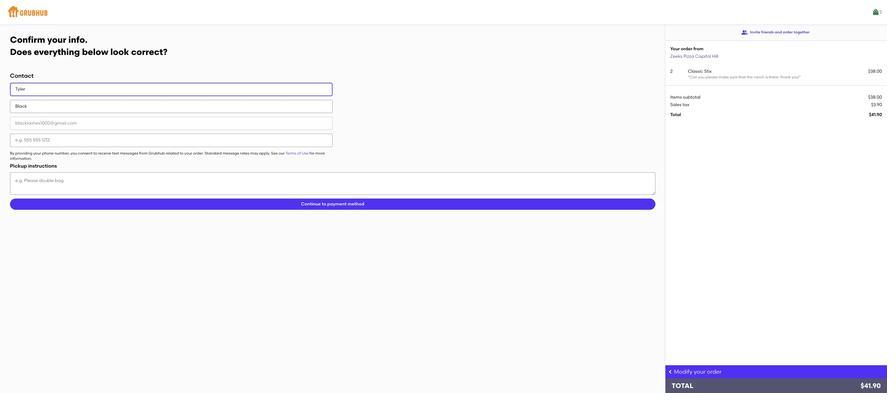 Task type: describe. For each thing, give the bounding box(es) containing it.
from inside your order from zeeks pizza capitol hill
[[694, 46, 704, 52]]

1 vertical spatial from
[[139, 151, 148, 156]]

consent
[[78, 151, 93, 156]]

is
[[766, 75, 769, 80]]

messages
[[120, 151, 138, 156]]

items
[[671, 95, 683, 100]]

continue to payment method
[[301, 202, 365, 207]]

classic
[[689, 69, 704, 74]]

subtotal
[[684, 95, 701, 100]]

standard
[[205, 151, 222, 156]]

invite friends and order together
[[751, 30, 810, 35]]

order.
[[193, 151, 204, 156]]

1 " from the left
[[689, 75, 690, 80]]

order inside button
[[784, 30, 794, 35]]

providing
[[15, 151, 32, 156]]

apply.
[[259, 151, 270, 156]]

thank
[[781, 75, 792, 80]]

tax
[[683, 102, 690, 108]]

by
[[10, 151, 14, 156]]

0 vertical spatial total
[[671, 112, 682, 118]]

below
[[82, 47, 108, 57]]

classic stix
[[689, 69, 713, 74]]

together
[[795, 30, 810, 35]]

for more information.
[[10, 151, 325, 161]]

sure
[[731, 75, 738, 80]]

terms
[[286, 151, 297, 156]]

order inside your order from zeeks pizza capitol hill
[[682, 46, 693, 52]]

1 horizontal spatial to
[[180, 151, 184, 156]]

pizza
[[684, 54, 695, 59]]

please
[[706, 75, 719, 80]]

svg image
[[668, 370, 673, 375]]

for
[[310, 151, 315, 156]]

pickup
[[10, 163, 27, 169]]

invite
[[751, 30, 761, 35]]

and
[[776, 30, 783, 35]]

2 button
[[873, 7, 883, 18]]

stix
[[705, 69, 713, 74]]

zeeks pizza capitol hill link
[[671, 54, 719, 59]]

Pickup instructions text field
[[10, 173, 656, 195]]

items subtotal
[[671, 95, 701, 100]]

$38.00 " can you please make sure that the ranch is there, thank you! "
[[689, 69, 883, 80]]

1 vertical spatial $41.90
[[862, 383, 882, 390]]

invite friends and order together button
[[742, 27, 810, 38]]

instructions
[[28, 163, 57, 169]]

continue to payment method button
[[10, 199, 656, 210]]

payment
[[328, 202, 347, 207]]

$38.00 for $38.00 " can you please make sure that the ranch is there, thank you! "
[[869, 69, 883, 74]]

everything
[[34, 47, 80, 57]]

rates
[[240, 151, 250, 156]]

number,
[[55, 151, 70, 156]]

does
[[10, 47, 32, 57]]

to inside button
[[322, 202, 327, 207]]



Task type: locate. For each thing, give the bounding box(es) containing it.
0 vertical spatial you
[[699, 75, 706, 80]]

" down classic
[[689, 75, 690, 80]]

to right related
[[180, 151, 184, 156]]

see
[[271, 151, 278, 156]]

correct?
[[131, 47, 168, 57]]

0 vertical spatial from
[[694, 46, 704, 52]]

total
[[671, 112, 682, 118], [672, 383, 694, 390]]

make
[[719, 75, 730, 80]]

information.
[[10, 157, 32, 161]]

people icon image
[[742, 29, 748, 36]]

pickup instructions
[[10, 163, 57, 169]]

text
[[112, 151, 119, 156]]

you down classic stix
[[699, 75, 706, 80]]

from left grubhub
[[139, 151, 148, 156]]

main navigation navigation
[[0, 0, 888, 24]]

friends
[[762, 30, 775, 35]]

from up zeeks pizza capitol hill link
[[694, 46, 704, 52]]

order right and
[[784, 30, 794, 35]]

you inside $38.00 " can you please make sure that the ranch is there, thank you! "
[[699, 75, 706, 80]]

may
[[250, 151, 259, 156]]

confirm
[[10, 34, 45, 45]]

you!
[[792, 75, 800, 80]]

1 vertical spatial $38.00
[[869, 95, 883, 100]]

order up pizza
[[682, 46, 693, 52]]

2
[[881, 9, 883, 15], [671, 69, 673, 74]]

of
[[298, 151, 301, 156]]

your order from zeeks pizza capitol hill
[[671, 46, 719, 59]]

look
[[111, 47, 129, 57]]

your left order.
[[185, 151, 192, 156]]

order right modify
[[708, 369, 722, 376]]

1 horizontal spatial 2
[[881, 9, 883, 15]]

"
[[689, 75, 690, 80], [800, 75, 802, 80]]

$38.00 inside $38.00 " can you please make sure that the ranch is there, thank you! "
[[869, 69, 883, 74]]

hill
[[713, 54, 719, 59]]

message
[[223, 151, 239, 156]]

1 vertical spatial 2
[[671, 69, 673, 74]]

that
[[739, 75, 747, 80]]

2 " from the left
[[800, 75, 802, 80]]

to left 'payment'
[[322, 202, 327, 207]]

1 horizontal spatial from
[[694, 46, 704, 52]]

terms of use link
[[286, 151, 309, 156]]

the
[[748, 75, 754, 80]]

confirm your info. does everything below look correct?
[[10, 34, 168, 57]]

0 horizontal spatial to
[[93, 151, 97, 156]]

$41.90
[[870, 112, 883, 118], [862, 383, 882, 390]]

0 horizontal spatial order
[[682, 46, 693, 52]]

2 inside 2 button
[[881, 9, 883, 15]]

0 vertical spatial $38.00
[[869, 69, 883, 74]]

1 horizontal spatial "
[[800, 75, 802, 80]]

$3.90
[[872, 102, 883, 108]]

can
[[690, 75, 698, 80]]

First name text field
[[10, 83, 333, 96]]

our
[[279, 151, 285, 156]]

Last name text field
[[10, 100, 333, 113]]

your
[[671, 46, 680, 52]]

you
[[699, 75, 706, 80], [71, 151, 77, 156]]

your right modify
[[694, 369, 706, 376]]

sales tax
[[671, 102, 690, 108]]

by providing your phone number, you consent to receive text messages from grubhub related to your order. standard message rates may apply. see our terms of use
[[10, 151, 309, 156]]

modify your order
[[675, 369, 722, 376]]

your up everything
[[47, 34, 66, 45]]

2 vertical spatial order
[[708, 369, 722, 376]]

0 horizontal spatial you
[[71, 151, 77, 156]]

0 vertical spatial $41.90
[[870, 112, 883, 118]]

2 $38.00 from the top
[[869, 95, 883, 100]]

1 horizontal spatial order
[[708, 369, 722, 376]]

more
[[316, 151, 325, 156]]

zeeks
[[671, 54, 683, 59]]

0 horizontal spatial 2
[[671, 69, 673, 74]]

ranch
[[754, 75, 765, 80]]

you left consent
[[71, 151, 77, 156]]

from
[[694, 46, 704, 52], [139, 151, 148, 156]]

$38.00
[[869, 69, 883, 74], [869, 95, 883, 100]]

your inside confirm your info. does everything below look correct?
[[47, 34, 66, 45]]

0 horizontal spatial from
[[139, 151, 148, 156]]

to
[[93, 151, 97, 156], [180, 151, 184, 156], [322, 202, 327, 207]]

2 horizontal spatial to
[[322, 202, 327, 207]]

Email email field
[[10, 117, 333, 130]]

info.
[[68, 34, 88, 45]]

0 vertical spatial 2
[[881, 9, 883, 15]]

1 vertical spatial order
[[682, 46, 693, 52]]

total down modify
[[672, 383, 694, 390]]

order
[[784, 30, 794, 35], [682, 46, 693, 52], [708, 369, 722, 376]]

total down sales
[[671, 112, 682, 118]]

1 horizontal spatial you
[[699, 75, 706, 80]]

1 vertical spatial total
[[672, 383, 694, 390]]

use
[[302, 151, 309, 156]]

0 vertical spatial order
[[784, 30, 794, 35]]

1 vertical spatial you
[[71, 151, 77, 156]]

your
[[47, 34, 66, 45], [33, 151, 41, 156], [185, 151, 192, 156], [694, 369, 706, 376]]

method
[[348, 202, 365, 207]]

phone
[[42, 151, 54, 156]]

continue
[[301, 202, 321, 207]]

$38.00 for $38.00
[[869, 95, 883, 100]]

your left phone
[[33, 151, 41, 156]]

there,
[[770, 75, 780, 80]]

2 horizontal spatial order
[[784, 30, 794, 35]]

" right thank at the top of the page
[[800, 75, 802, 80]]

0 horizontal spatial "
[[689, 75, 690, 80]]

modify
[[675, 369, 693, 376]]

Phone telephone field
[[10, 134, 333, 147]]

sales
[[671, 102, 682, 108]]

receive
[[98, 151, 111, 156]]

related
[[166, 151, 179, 156]]

contact
[[10, 72, 34, 80]]

1 $38.00 from the top
[[869, 69, 883, 74]]

grubhub
[[149, 151, 165, 156]]

to left receive
[[93, 151, 97, 156]]

capitol
[[696, 54, 712, 59]]



Task type: vqa. For each thing, say whether or not it's contained in the screenshot.
Modify at the right
yes



